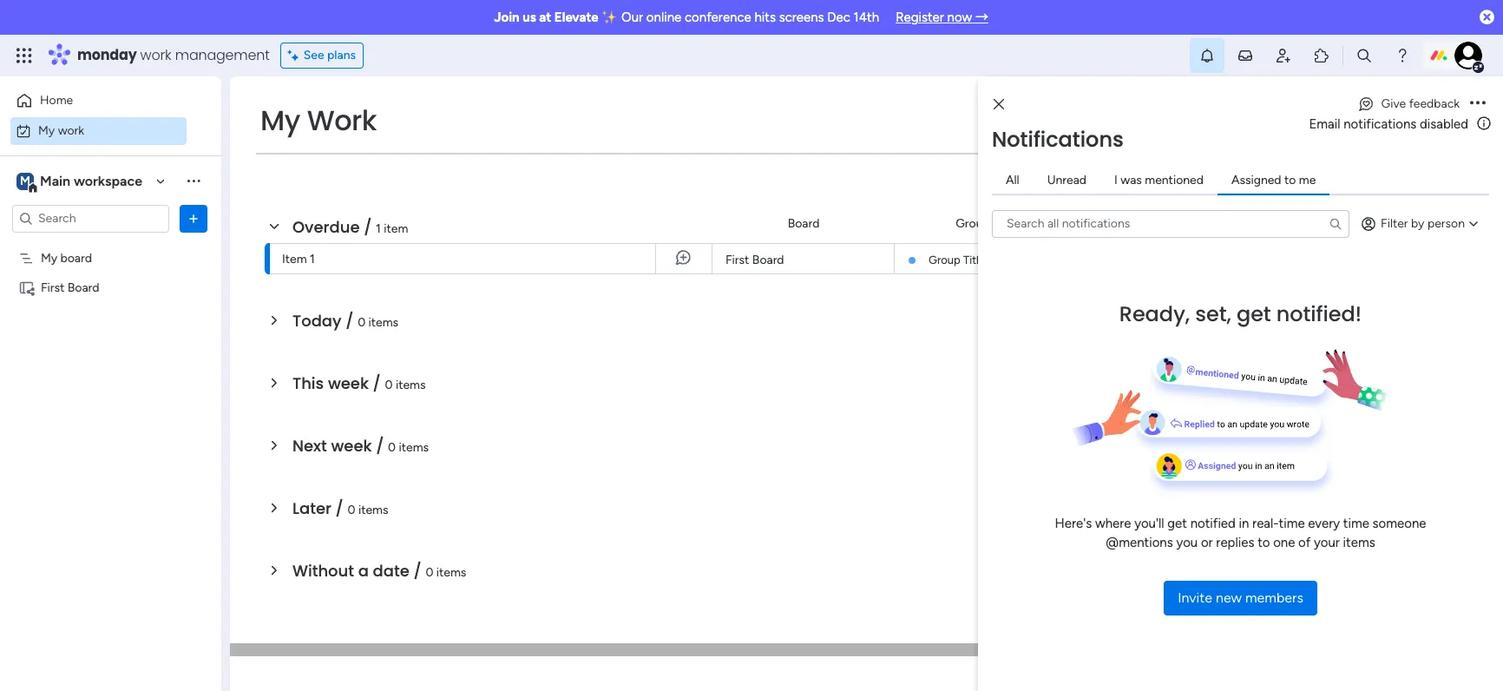 Task type: vqa. For each thing, say whether or not it's contained in the screenshot.
screens
yes



Task type: locate. For each thing, give the bounding box(es) containing it.
priority for priority
[[1440, 216, 1479, 230]]

replies
[[1217, 535, 1255, 550]]

first board
[[726, 253, 784, 267], [41, 280, 99, 295], [1180, 405, 1238, 419]]

priority right by
[[1440, 216, 1479, 230]]

screens
[[779, 10, 824, 25]]

the
[[1211, 124, 1229, 139]]

item
[[384, 221, 408, 236]]

work down home
[[58, 123, 84, 138]]

1 vertical spatial to
[[1285, 172, 1296, 187]]

my for my work
[[260, 101, 300, 140]]

1 vertical spatial first board
[[41, 280, 99, 295]]

1 horizontal spatial work
[[140, 45, 171, 65]]

items right your
[[1344, 535, 1376, 550]]

my inside 'list box'
[[41, 250, 57, 265]]

first inside heading
[[1180, 405, 1204, 419]]

0 inside later / 0 items
[[348, 503, 356, 517]]

here's where you'll get notified in real-time every time someone @mentions you or replies to one of your items
[[1055, 515, 1427, 550]]

0 up the next week / 0 items
[[385, 378, 393, 392]]

1 vertical spatial options image
[[185, 210, 202, 227]]

my down home
[[38, 123, 55, 138]]

dialog containing notifications
[[978, 76, 1504, 691]]

1 vertical spatial search image
[[1329, 217, 1343, 230]]

0 vertical spatial people
[[1176, 160, 1213, 175]]

first board inside first board link
[[726, 253, 784, 267]]

week
[[328, 372, 369, 394], [331, 435, 372, 457]]

workspace options image
[[185, 172, 202, 189]]

email notifications disabled
[[1309, 116, 1469, 132]]

none search field filter dashboard by text
[[256, 139, 419, 167]]

1
[[376, 221, 381, 236], [310, 252, 315, 267]]

first board inside first board group
[[1180, 405, 1238, 419]]

2 vertical spatial first board
[[1180, 405, 1238, 419]]

column right date
[[1205, 290, 1247, 305]]

0 horizontal spatial none search field
[[256, 139, 419, 167]]

items inside the next week / 0 items
[[399, 440, 429, 455]]

of
[[1299, 535, 1311, 550]]

search image inside search field
[[1329, 217, 1343, 230]]

priority down set,
[[1176, 332, 1215, 347]]

1 vertical spatial first
[[41, 280, 65, 295]]

ready, set, get notified!
[[1120, 299, 1362, 328]]

1 vertical spatial group
[[929, 253, 961, 267]]

search image inside filter dashboard by text search field
[[398, 146, 412, 160]]

1 vertical spatial people
[[1085, 216, 1122, 230]]

1 horizontal spatial first board
[[726, 253, 784, 267]]

column for priority column
[[1218, 332, 1261, 347]]

online
[[647, 10, 682, 25]]

main content
[[230, 42, 1504, 691]]

today
[[293, 310, 342, 332]]

we
[[1338, 372, 1354, 387]]

1 vertical spatial work
[[58, 123, 84, 138]]

filter by person button
[[1353, 210, 1490, 237]]

search image for filter dashboard by text search field
[[398, 146, 412, 160]]

disabled
[[1420, 116, 1469, 132]]

column
[[1205, 290, 1247, 305], [1218, 332, 1261, 347], [1254, 372, 1296, 387]]

0 vertical spatial priority
[[1440, 216, 1479, 230]]

search image left hide on the left
[[398, 146, 412, 160]]

my left board
[[41, 250, 57, 265]]

without a date / 0 items
[[293, 560, 467, 582]]

board
[[60, 250, 92, 265]]

1 horizontal spatial none search field
[[992, 210, 1350, 237]]

notifications
[[992, 125, 1124, 153]]

selection
[[1214, 438, 1263, 452]]

0 horizontal spatial people
[[1085, 216, 1122, 230]]

items up without a date / 0 items
[[358, 503, 389, 517]]

None search field
[[256, 139, 419, 167], [992, 210, 1350, 237]]

items up "this week / 0 items"
[[369, 315, 399, 330]]

no selection
[[1195, 438, 1263, 452]]

first for first board link
[[726, 253, 750, 267]]

jacob simon image
[[1455, 42, 1483, 69]]

2 vertical spatial first
[[1180, 405, 1204, 419]]

1 vertical spatial none search field
[[992, 210, 1350, 237]]

1 horizontal spatial search image
[[1329, 217, 1343, 230]]

/
[[364, 216, 372, 238], [346, 310, 354, 332], [373, 372, 381, 394], [376, 435, 384, 457], [336, 497, 344, 519], [414, 560, 422, 582]]

none search field down mentioned
[[992, 210, 1350, 237]]

my inside my work button
[[38, 123, 55, 138]]

items down "this week / 0 items"
[[399, 440, 429, 455]]

time right every
[[1344, 515, 1370, 531]]

inbox image
[[1237, 47, 1254, 64]]

1 left item
[[376, 221, 381, 236]]

week for next
[[331, 435, 372, 457]]

options image up see
[[1471, 98, 1486, 110]]

work
[[307, 101, 377, 140]]

join
[[494, 10, 520, 25]]

main
[[40, 172, 70, 189]]

us
[[523, 10, 536, 25]]

first board group
[[1176, 403, 1466, 463]]

Search in workspace field
[[36, 208, 145, 228]]

1 vertical spatial priority
[[1176, 332, 1215, 347]]

dialog
[[978, 76, 1504, 691]]

items right date
[[436, 565, 467, 580]]

person
[[1428, 216, 1465, 230]]

register
[[896, 10, 944, 25]]

hide done items
[[458, 145, 547, 160]]

1 horizontal spatial first
[[726, 253, 750, 267]]

group left title
[[929, 253, 961, 267]]

1 horizontal spatial get
[[1237, 299, 1272, 328]]

no
[[1195, 438, 1211, 452]]

notifications
[[1344, 116, 1417, 132]]

first
[[726, 253, 750, 267], [41, 280, 65, 295], [1180, 405, 1204, 419]]

today / 0 items
[[293, 310, 399, 332]]

0 horizontal spatial first board
[[41, 280, 99, 295]]

search image
[[398, 146, 412, 160], [1329, 217, 1343, 230]]

1 right item on the left of the page
[[310, 252, 315, 267]]

i was mentioned
[[1115, 172, 1204, 187]]

see
[[304, 48, 324, 63]]

0 vertical spatial first
[[726, 253, 750, 267]]

to right 'like'
[[1440, 124, 1452, 139]]

week right this
[[328, 372, 369, 394]]

work right monday
[[140, 45, 171, 65]]

0 right date
[[426, 565, 434, 580]]

search image left filter
[[1329, 217, 1343, 230]]

choose
[[1166, 124, 1208, 139]]

0 horizontal spatial 1
[[310, 252, 315, 267]]

1 horizontal spatial 1
[[376, 221, 381, 236]]

0 horizontal spatial to
[[1258, 535, 1270, 550]]

items inside without a date / 0 items
[[436, 565, 467, 580]]

none search field up overdue
[[256, 139, 419, 167]]

0 horizontal spatial time
[[1279, 515, 1305, 531]]

items right done
[[517, 145, 547, 160]]

1 horizontal spatial options image
[[1471, 98, 1486, 110]]

main content containing overdue /
[[230, 42, 1504, 691]]

search image for search all notifications search field
[[1329, 217, 1343, 230]]

get up you
[[1168, 515, 1188, 531]]

0 vertical spatial column
[[1205, 290, 1247, 305]]

options image down workspace options image
[[185, 210, 202, 227]]

to down the real- on the bottom of page
[[1258, 535, 1270, 550]]

which priority column should we show?
[[1176, 372, 1392, 387]]

work inside my work button
[[58, 123, 84, 138]]

status
[[1320, 216, 1355, 230]]

next
[[293, 435, 327, 457]]

my for my work
[[38, 123, 55, 138]]

0 right today
[[358, 315, 366, 330]]

notified
[[1191, 515, 1236, 531]]

/ down "this week / 0 items"
[[376, 435, 384, 457]]

0 horizontal spatial work
[[58, 123, 84, 138]]

get right set,
[[1237, 299, 1272, 328]]

list box
[[0, 240, 221, 537]]

0 vertical spatial options image
[[1471, 98, 1486, 110]]

list box containing my board
[[0, 240, 221, 537]]

0 vertical spatial week
[[328, 372, 369, 394]]

1 vertical spatial get
[[1168, 515, 1188, 531]]

2 horizontal spatial first
[[1180, 405, 1204, 419]]

0 horizontal spatial get
[[1168, 515, 1188, 531]]

next week / 0 items
[[293, 435, 429, 457]]

1 inside overdue / 1 item
[[376, 221, 381, 236]]

1 horizontal spatial time
[[1344, 515, 1370, 531]]

people down the i
[[1085, 216, 1122, 230]]

0 down "this week / 0 items"
[[388, 440, 396, 455]]

2 horizontal spatial to
[[1440, 124, 1452, 139]]

1 vertical spatial 1
[[310, 252, 315, 267]]

2 vertical spatial to
[[1258, 535, 1270, 550]]

0 vertical spatial none search field
[[256, 139, 419, 167]]

give feedback button
[[1350, 90, 1467, 118]]

time up one
[[1279, 515, 1305, 531]]

0 vertical spatial get
[[1237, 299, 1272, 328]]

items up the next week / 0 items
[[396, 378, 426, 392]]

option
[[0, 242, 221, 246]]

to left me
[[1285, 172, 1296, 187]]

0 vertical spatial group
[[956, 216, 990, 230]]

1 vertical spatial week
[[331, 435, 372, 457]]

group for group title
[[929, 253, 961, 267]]

people down choose
[[1176, 160, 1213, 175]]

0 vertical spatial 1
[[376, 221, 381, 236]]

my left work
[[260, 101, 300, 140]]

2 horizontal spatial first board
[[1180, 405, 1238, 419]]

register now → link
[[896, 10, 989, 25]]

0 right later in the bottom of the page
[[348, 503, 356, 517]]

mentioned
[[1145, 172, 1204, 187]]

assigned
[[1232, 172, 1282, 187]]

0 vertical spatial first board
[[726, 253, 784, 267]]

1 horizontal spatial people
[[1176, 160, 1213, 175]]

column left should
[[1254, 372, 1296, 387]]

all
[[1006, 172, 1020, 187]]

work for monday
[[140, 45, 171, 65]]

column for date column
[[1205, 290, 1247, 305]]

0 vertical spatial search image
[[398, 146, 412, 160]]

to
[[1440, 124, 1452, 139], [1285, 172, 1296, 187], [1258, 535, 1270, 550]]

help image
[[1394, 47, 1412, 64]]

0 inside "this week / 0 items"
[[385, 378, 393, 392]]

every
[[1309, 515, 1340, 531]]

0 horizontal spatial first
[[41, 280, 65, 295]]

dec
[[828, 10, 851, 25]]

0 vertical spatial work
[[140, 45, 171, 65]]

first board for first board group
[[1180, 405, 1238, 419]]

date
[[1176, 290, 1202, 305]]

column down ready, set, get notified!
[[1218, 332, 1261, 347]]

date column
[[1176, 290, 1247, 305]]

conference
[[685, 10, 752, 25]]

hide
[[458, 145, 483, 160]]

later / 0 items
[[293, 497, 389, 519]]

date
[[373, 560, 410, 582]]

1 vertical spatial column
[[1218, 332, 1261, 347]]

main workspace
[[40, 172, 142, 189]]

items inside today / 0 items
[[369, 315, 399, 330]]

group up title
[[956, 216, 990, 230]]

this week / 0 items
[[293, 372, 426, 394]]

options image
[[1471, 98, 1486, 110], [185, 210, 202, 227]]

get
[[1237, 299, 1272, 328], [1168, 515, 1188, 531]]

0 vertical spatial to
[[1440, 124, 1452, 139]]

m
[[20, 173, 30, 188]]

invite new members button
[[1164, 580, 1318, 615]]

week right next on the bottom left of the page
[[331, 435, 372, 457]]

priority right 'which'
[[1214, 372, 1251, 387]]

0 horizontal spatial search image
[[398, 146, 412, 160]]

like
[[1420, 124, 1437, 139]]

i
[[1115, 172, 1118, 187]]



Task type: describe. For each thing, give the bounding box(es) containing it.
first board for first board link
[[726, 253, 784, 267]]

elevate
[[555, 10, 599, 25]]

my for my board
[[41, 250, 57, 265]]

register now →
[[896, 10, 989, 25]]

1 time from the left
[[1279, 515, 1305, 531]]

overdue / 1 item
[[293, 216, 408, 238]]

and
[[1324, 124, 1344, 139]]

people
[[1347, 124, 1384, 139]]

week for this
[[328, 372, 369, 394]]

none search field search all notifications
[[992, 210, 1350, 237]]

group title
[[929, 253, 985, 267]]

columns
[[1275, 124, 1321, 139]]

workspace selection element
[[16, 171, 145, 193]]

assigned to me
[[1232, 172, 1316, 187]]

0 inside without a date / 0 items
[[426, 565, 434, 580]]

/ up the next week / 0 items
[[373, 372, 381, 394]]

board inside heading
[[1207, 405, 1238, 419]]

Search all notifications search field
[[992, 210, 1350, 237]]

notifications image
[[1199, 47, 1216, 64]]

first board link
[[723, 244, 884, 275]]

my board
[[41, 250, 92, 265]]

one
[[1274, 535, 1296, 550]]

select product image
[[16, 47, 33, 64]]

@mentions
[[1106, 535, 1173, 550]]

first for first board group
[[1180, 405, 1204, 419]]

/ right date
[[414, 560, 422, 582]]

2 time from the left
[[1344, 515, 1370, 531]]

work for my
[[58, 123, 84, 138]]

my work button
[[10, 117, 187, 145]]

monday work management
[[77, 45, 270, 65]]

see
[[1455, 124, 1474, 139]]

/ left item
[[364, 216, 372, 238]]

first inside 'list box'
[[41, 280, 65, 295]]

/ right later in the bottom of the page
[[336, 497, 344, 519]]

invite members image
[[1275, 47, 1293, 64]]

now
[[948, 10, 972, 25]]

give
[[1382, 96, 1407, 111]]

group for group
[[956, 216, 990, 230]]

this
[[293, 372, 324, 394]]

you
[[1177, 535, 1198, 550]]

you'd
[[1387, 124, 1417, 139]]

customize button
[[554, 139, 647, 167]]

workspace image
[[16, 171, 34, 191]]

my work
[[38, 123, 84, 138]]

14th
[[854, 10, 880, 25]]

without
[[293, 560, 354, 582]]

unread
[[1048, 172, 1087, 187]]

shareable board image
[[18, 279, 35, 296]]

first board inside 'list box'
[[41, 280, 99, 295]]

Filter dashboard by text search field
[[256, 139, 419, 167]]

at
[[539, 10, 552, 25]]

choose the boards, columns and people you'd like to see
[[1166, 124, 1474, 139]]

see plans
[[304, 48, 356, 63]]

management
[[175, 45, 270, 65]]

our
[[622, 10, 643, 25]]

boards,
[[1232, 124, 1272, 139]]

item 1
[[282, 252, 315, 267]]

my work
[[260, 101, 377, 140]]

join us at elevate ✨ our online conference hits screens dec 14th
[[494, 10, 880, 25]]

done
[[486, 145, 514, 160]]

filter
[[1381, 216, 1409, 230]]

invite
[[1178, 589, 1213, 606]]

see plans button
[[280, 43, 364, 69]]

new
[[1216, 589, 1242, 606]]

invite new members
[[1178, 589, 1304, 606]]

items inside later / 0 items
[[358, 503, 389, 517]]

title
[[964, 253, 985, 267]]

notified!
[[1277, 299, 1362, 328]]

later
[[293, 497, 332, 519]]

monday
[[77, 45, 137, 65]]

customize
[[582, 145, 640, 160]]

boards
[[1176, 204, 1214, 218]]

overdue
[[293, 216, 360, 238]]

real-
[[1253, 515, 1279, 531]]

apps image
[[1313, 47, 1331, 64]]

→
[[976, 10, 989, 25]]

ready,
[[1120, 299, 1190, 328]]

items inside "this week / 0 items"
[[396, 378, 426, 392]]

to inside here's where you'll get notified in real-time every time someone @mentions you or replies to one of your items
[[1258, 535, 1270, 550]]

first board heading
[[1180, 403, 1238, 421]]

priority for priority column
[[1176, 332, 1215, 347]]

feedback
[[1410, 96, 1460, 111]]

hits
[[755, 10, 776, 25]]

/ right today
[[346, 310, 354, 332]]

members
[[1246, 589, 1304, 606]]

email
[[1309, 116, 1341, 132]]

item
[[282, 252, 307, 267]]

search everything image
[[1356, 47, 1373, 64]]

should
[[1299, 372, 1335, 387]]

1 horizontal spatial to
[[1285, 172, 1296, 187]]

get inside here's where you'll get notified in real-time every time someone @mentions you or replies to one of your items
[[1168, 515, 1188, 531]]

2 vertical spatial column
[[1254, 372, 1296, 387]]

items inside here's where you'll get notified in real-time every time someone @mentions you or replies to one of your items
[[1344, 535, 1376, 550]]

priority column
[[1176, 332, 1261, 347]]

home
[[40, 93, 73, 108]]

here's
[[1055, 515, 1092, 531]]

or
[[1201, 535, 1213, 550]]

a
[[358, 560, 369, 582]]

workspace
[[74, 172, 142, 189]]

show?
[[1357, 372, 1392, 387]]

filter by person
[[1381, 216, 1465, 230]]

you'll
[[1135, 515, 1165, 531]]

0 inside the next week / 0 items
[[388, 440, 396, 455]]

where
[[1096, 515, 1132, 531]]

0 inside today / 0 items
[[358, 315, 366, 330]]

2 vertical spatial priority
[[1214, 372, 1251, 387]]

your
[[1314, 535, 1340, 550]]

home button
[[10, 87, 187, 115]]

0 horizontal spatial options image
[[185, 210, 202, 227]]

me
[[1299, 172, 1316, 187]]

was
[[1121, 172, 1142, 187]]

✨
[[602, 10, 618, 25]]

plans
[[327, 48, 356, 63]]



